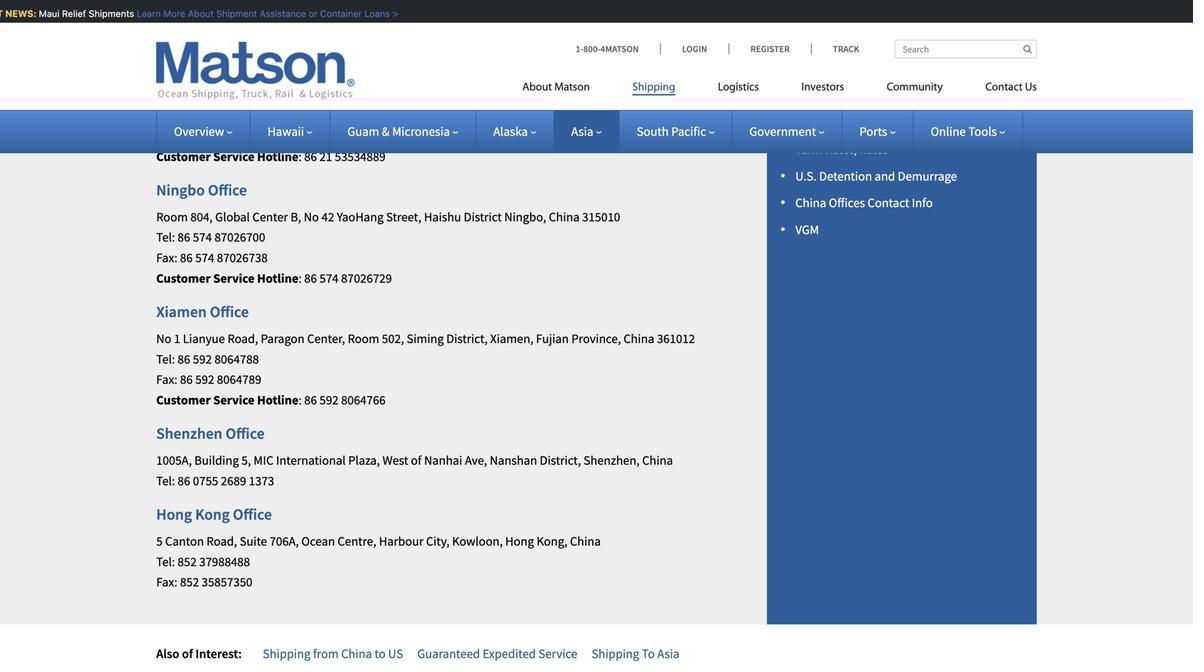Task type: locate. For each thing, give the bounding box(es) containing it.
2 customer from the top
[[156, 149, 211, 165]]

container right or
[[317, 8, 359, 19]]

0 horizontal spatial about
[[185, 8, 211, 19]]

0 horizontal spatial guaranteed
[[417, 646, 480, 662]]

customer down the n
[[156, 27, 211, 43]]

0 vertical spatial 574
[[193, 230, 212, 246]]

contact inside "contact us" link
[[986, 82, 1023, 93]]

and
[[875, 168, 895, 184]]

fax: down 5
[[156, 575, 177, 591]]

tel: inside suite 710 , ocean towers , 550 yan an road (e), shanghai, china 200001 tel: 86 21 53534888 fax: 86 21 63511911 customer service hotline : 86 21 53534889
[[156, 108, 175, 124]]

fax: for fax: 86 21 63511911
[[156, 128, 177, 144]]

0 vertical spatial 592
[[193, 352, 212, 367]]

1 vertical spatial ocean
[[301, 534, 335, 550]]

1 horizontal spatial ,
[[290, 87, 294, 103]]

office up towers
[[222, 59, 262, 78]]

0 vertical spatial no
[[304, 209, 319, 225]]

yan
[[318, 87, 337, 103]]

800-
[[584, 43, 601, 55]]

0 vertical spatial suite
[[156, 87, 184, 103]]

office up 5,
[[226, 424, 265, 444]]

district,
[[446, 331, 488, 347], [540, 453, 581, 469]]

refrigerated container shipping link
[[796, 115, 966, 131]]

1 vertical spatial room
[[348, 331, 379, 347]]

0 vertical spatial expedited
[[861, 34, 914, 50]]

suite left 710 in the left top of the page
[[156, 87, 184, 103]]

592 left 8064789
[[195, 372, 214, 388]]

services
[[858, 7, 902, 23]]

customer inside suite 710 , ocean towers , 550 yan an road (e), shanghai, china 200001 tel: 86 21 53534888 fax: 86 21 63511911 customer service hotline : 86 21 53534889
[[156, 149, 211, 165]]

an
[[339, 87, 353, 103]]

loans
[[362, 8, 387, 19]]

1 vertical spatial hotline
[[257, 271, 299, 287]]

road, up 8064788
[[228, 331, 258, 347]]

suite inside suite 710 , ocean towers , 550 yan an road (e), shanghai, china 200001 tel: 86 21 53534888 fax: 86 21 63511911 customer service hotline : 86 21 53534889
[[156, 87, 184, 103]]

tariff rates/rules link
[[796, 141, 888, 157]]

804,
[[190, 209, 213, 225]]

district, right nanshan
[[540, 453, 581, 469]]

2 vertical spatial 21
[[320, 149, 332, 165]]

center,
[[307, 331, 345, 347]]

1 vertical spatial about
[[523, 82, 552, 93]]

: for : 86 574 87026729
[[299, 271, 302, 287]]

: down b,
[[299, 271, 302, 287]]

3 hotline from the top
[[257, 392, 299, 408]]

customer up the shenzhen
[[156, 392, 211, 408]]

ocean
[[214, 87, 247, 103], [301, 534, 335, 550]]

hong
[[156, 505, 192, 525], [505, 534, 534, 550]]

no left 1
[[156, 331, 171, 347]]

1 horizontal spatial hong
[[505, 534, 534, 550]]

1 fax: from the top
[[156, 128, 177, 144]]

to
[[375, 646, 386, 662]]

equipment link
[[796, 88, 855, 104]]

0 vertical spatial contact
[[986, 82, 1023, 93]]

fax:
[[156, 128, 177, 144], [156, 250, 177, 266], [156, 372, 177, 388], [156, 575, 177, 591]]

1 horizontal spatial guaranteed
[[796, 34, 858, 50]]

tel: down ningbo
[[156, 230, 175, 246]]

0 vertical spatial guaranteed expedited service link
[[796, 34, 956, 50]]

fax: inside "no 1 lianyue road, paragon center, room 502, siming district, xiamen, fujian province, china 361012 tel: 86 592 8064788 fax: 86 592 8064789 customer service hotline : 86 592 8064766"
[[156, 372, 177, 388]]

0 vertical spatial hotline
[[257, 149, 299, 165]]

0 horizontal spatial ocean
[[214, 87, 247, 103]]

1 horizontal spatial guaranteed expedited service link
[[796, 34, 956, 50]]

of right also
[[182, 646, 193, 662]]

guaranteed expedited service link for shipping from china to us
[[417, 646, 578, 662]]

0 horizontal spatial guaranteed expedited service
[[417, 646, 578, 662]]

&
[[382, 124, 390, 140]]

: inside "no 1 lianyue road, paragon center, room 502, siming district, xiamen, fujian province, china 361012 tel: 86 592 8064788 fax: 86 592 8064789 customer service hotline : 86 592 8064766"
[[299, 392, 302, 408]]

ocean right 706a, at bottom left
[[301, 534, 335, 550]]

1 horizontal spatial no
[[304, 209, 319, 225]]

service inside 'room 804, global center b, no 42 yaohang street, haishu district ningbo, china 315010 tel: 86 574 87026700 fax: 86 574 87026738 customer service hotline : 86 574 87026729'
[[213, 271, 255, 287]]

0 vertical spatial 852
[[178, 554, 197, 570]]

5
[[156, 534, 163, 550]]

1 vertical spatial :
[[299, 271, 302, 287]]

592 down lianyue
[[193, 352, 212, 367]]

0755
[[193, 473, 218, 489]]

0 vertical spatial asia
[[571, 124, 594, 140]]

fujian
[[536, 331, 569, 347]]

, right 710 in the left top of the page
[[208, 87, 211, 103]]

>
[[390, 8, 395, 19]]

asia down about matson link
[[571, 124, 594, 140]]

3 : from the top
[[299, 392, 302, 408]]

guaranteed expedited service for shipping from china to us
[[417, 646, 578, 662]]

office for ningbo office
[[208, 180, 247, 200]]

district, inside 1005a, building 5, mic international plaza, west of nanhai ave, nanshan district, shenzhen, china tel: 86 0755 2689 1373
[[540, 453, 581, 469]]

fax: inside 5 canton road, suite 706a, ocean centre, harbour city, kowloon, hong kong, china tel: 852 37988488 fax: 852 35857350
[[156, 575, 177, 591]]

hotline down "hawaii" in the top left of the page
[[257, 149, 299, 165]]

0 horizontal spatial district,
[[446, 331, 488, 347]]

tel: down 1005a,
[[156, 473, 175, 489]]

shenzhen office
[[156, 424, 265, 444]]

0 vertical spatial of
[[411, 453, 422, 469]]

tel: down the shanghai
[[156, 108, 175, 124]]

about
[[185, 8, 211, 19], [523, 82, 552, 93]]

1 horizontal spatial contact
[[986, 82, 1023, 93]]

road
[[356, 87, 383, 103]]

1 horizontal spatial about
[[523, 82, 552, 93]]

1 tel: from the top
[[156, 108, 175, 124]]

0 vertical spatial hong
[[156, 505, 192, 525]]

guam & micronesia
[[347, 124, 450, 140]]

4 tel: from the top
[[156, 473, 175, 489]]

fax: inside 'room 804, global center b, no 42 yaohang street, haishu district ningbo, china 315010 tel: 86 574 87026700 fax: 86 574 87026738 customer service hotline : 86 574 87026729'
[[156, 250, 177, 266]]

shipping from china to us link
[[263, 646, 403, 662]]

1-
[[576, 43, 584, 55]]

tel: inside 'room 804, global center b, no 42 yaohang street, haishu district ningbo, china 315010 tel: 86 574 87026700 fax: 86 574 87026738 customer service hotline : 86 574 87026729'
[[156, 230, 175, 246]]

logistics
[[718, 82, 759, 93]]

b,
[[291, 209, 301, 225]]

shanghai office
[[156, 59, 262, 78]]

fax: up xiamen
[[156, 250, 177, 266]]

, left 550
[[290, 87, 294, 103]]

tel: down 5
[[156, 554, 175, 570]]

fax: down 1
[[156, 372, 177, 388]]

4matson
[[601, 43, 639, 55]]

customer down overview
[[156, 149, 211, 165]]

customer up xiamen
[[156, 271, 211, 287]]

hotline inside 'room 804, global center b, no 42 yaohang street, haishu district ningbo, china 315010 tel: 86 574 87026700 fax: 86 574 87026738 customer service hotline : 86 574 87026729'
[[257, 271, 299, 287]]

shipping left to
[[592, 646, 639, 662]]

fax: inside suite 710 , ocean towers , 550 yan an road (e), shanghai, china 200001 tel: 86 21 53534888 fax: 86 21 63511911 customer service hotline : 86 21 53534889
[[156, 128, 177, 144]]

1 hotline from the top
[[257, 149, 299, 165]]

china inside 'room 804, global center b, no 42 yaohang street, haishu district ningbo, china 315010 tel: 86 574 87026700 fax: 86 574 87026738 customer service hotline : 86 574 87026729'
[[549, 209, 580, 225]]

guaranteed expedited service
[[796, 34, 956, 50], [417, 646, 578, 662]]

kong,
[[537, 534, 568, 550]]

hotline inside suite 710 , ocean towers , 550 yan an road (e), shanghai, china 200001 tel: 86 21 53534888 fax: 86 21 63511911 customer service hotline : 86 21 53534889
[[257, 149, 299, 165]]

4 fax: from the top
[[156, 575, 177, 591]]

0 horizontal spatial guaranteed expedited service link
[[417, 646, 578, 662]]

1 horizontal spatial asia
[[658, 646, 680, 662]]

more
[[160, 8, 182, 19]]

hotline inside "no 1 lianyue road, paragon center, room 502, siming district, xiamen, fujian province, china 361012 tel: 86 592 8064788 fax: 86 592 8064789 customer service hotline : 86 592 8064766"
[[257, 392, 299, 408]]

5 canton road, suite 706a, ocean centre, harbour city, kowloon, hong kong, china tel: 852 37988488 fax: 852 35857350
[[156, 534, 601, 591]]

1005a,
[[156, 453, 192, 469]]

asia right to
[[658, 646, 680, 662]]

: down hawaii link
[[299, 149, 302, 165]]

: for : 86 21 53534889
[[299, 149, 302, 165]]

shipping
[[633, 82, 676, 93], [919, 115, 966, 131], [263, 646, 311, 662], [592, 646, 639, 662]]

: inside 'room 804, global center b, no 42 yaohang street, haishu district ningbo, china 315010 tel: 86 574 87026700 fax: 86 574 87026738 customer service hotline : 86 574 87026729'
[[299, 271, 302, 287]]

21 left 53534889
[[320, 149, 332, 165]]

1 vertical spatial container
[[864, 115, 916, 131]]

room left 502,
[[348, 331, 379, 347]]

suite
[[156, 87, 184, 103], [240, 534, 267, 550]]

0 vertical spatial :
[[299, 149, 302, 165]]

kowloon,
[[452, 534, 503, 550]]

1 horizontal spatial container
[[864, 115, 916, 131]]

online tools
[[931, 124, 997, 140]]

offices
[[829, 195, 865, 211]]

contact us
[[986, 82, 1037, 93]]

2 fax: from the top
[[156, 250, 177, 266]]

u.s. detention and demurrage link
[[796, 168, 957, 184]]

0 vertical spatial container
[[317, 8, 359, 19]]

hotline down 8064789
[[257, 392, 299, 408]]

0 vertical spatial room
[[156, 209, 188, 225]]

customer inside "no 1 lianyue road, paragon center, room 502, siming district, xiamen, fujian province, china 361012 tel: 86 592 8064788 fax: 86 592 8064789 customer service hotline : 86 592 8064766"
[[156, 392, 211, 408]]

maui relief shipments
[[36, 8, 134, 19]]

: for : 86 592 8064766
[[299, 392, 302, 408]]

shipping left from
[[263, 646, 311, 662]]

street
[[215, 6, 247, 22]]

tel: for tel: 86 21 53534888
[[156, 108, 175, 124]]

vgm
[[796, 222, 819, 238]]

574
[[193, 230, 212, 246], [195, 250, 214, 266], [320, 271, 339, 287]]

574 down 804,
[[193, 230, 212, 246]]

2 vertical spatial hotline
[[257, 392, 299, 408]]

towers
[[250, 87, 288, 103]]

of right west
[[411, 453, 422, 469]]

3 customer from the top
[[156, 271, 211, 287]]

1 customer from the top
[[156, 27, 211, 43]]

office for shenzhen office
[[226, 424, 265, 444]]

2 vertical spatial 592
[[320, 392, 339, 408]]

710
[[186, 87, 205, 103]]

0 vertical spatial district,
[[446, 331, 488, 347]]

1005a, building 5, mic international plaza, west of nanhai ave, nanshan district, shenzhen, china tel: 86 0755 2689 1373
[[156, 453, 673, 489]]

fax: for fax: 86 592 8064789
[[156, 372, 177, 388]]

hotline for 8064789
[[257, 392, 299, 408]]

5 tel: from the top
[[156, 554, 175, 570]]

0 vertical spatial ocean
[[214, 87, 247, 103]]

no right b,
[[304, 209, 319, 225]]

85008
[[369, 6, 401, 22]]

vgm link
[[796, 222, 819, 238]]

0 horizontal spatial contact
[[868, 195, 910, 211]]

1 vertical spatial road,
[[207, 534, 237, 550]]

hong up canton on the left of the page
[[156, 505, 192, 525]]

room inside "no 1 lianyue road, paragon center, room 502, siming district, xiamen, fujian province, china 361012 tel: 86 592 8064788 fax: 86 592 8064789 customer service hotline : 86 592 8064766"
[[348, 331, 379, 347]]

from
[[313, 646, 339, 662]]

1 vertical spatial guaranteed expedited service link
[[417, 646, 578, 662]]

district, right siming
[[446, 331, 488, 347]]

road, inside "no 1 lianyue road, paragon center, room 502, siming district, xiamen, fujian province, china 361012 tel: 86 592 8064788 fax: 86 592 8064789 customer service hotline : 86 592 8064766"
[[228, 331, 258, 347]]

426
[[156, 6, 175, 22]]

rates/rules
[[825, 141, 888, 157]]

1 vertical spatial guaranteed expedited service
[[417, 646, 578, 662]]

office up lianyue
[[210, 302, 249, 322]]

ave,
[[465, 453, 487, 469]]

574 left 87026738
[[195, 250, 214, 266]]

0 horizontal spatial ,
[[208, 87, 211, 103]]

contact us link
[[964, 75, 1037, 104]]

1 : from the top
[[299, 149, 302, 165]]

0 horizontal spatial container
[[317, 8, 359, 19]]

room down ningbo
[[156, 209, 188, 225]]

,
[[208, 87, 211, 103], [290, 87, 294, 103]]

21 down 710 in the left top of the page
[[193, 108, 206, 124]]

0 horizontal spatial asia
[[571, 124, 594, 140]]

0 horizontal spatial suite
[[156, 87, 184, 103]]

1 horizontal spatial ocean
[[301, 534, 335, 550]]

1373
[[249, 473, 274, 489]]

china
[[462, 87, 493, 103], [796, 195, 826, 211], [549, 209, 580, 225], [642, 453, 673, 469], [570, 534, 601, 550], [341, 646, 372, 662]]

3 tel: from the top
[[156, 352, 175, 367]]

asia
[[571, 124, 594, 140], [658, 646, 680, 662]]

blue matson logo with ocean, shipping, truck, rail and logistics written beneath it. image
[[156, 42, 355, 100]]

2 hotline from the top
[[257, 271, 299, 287]]

ningbo,
[[504, 209, 546, 225]]

of inside 1005a, building 5, mic international plaza, west of nanhai ave, nanshan district, shenzhen, china tel: 86 0755 2689 1373
[[411, 453, 422, 469]]

or
[[306, 8, 315, 19]]

no inside 'room 804, global center b, no 42 yaohang street, haishu district ningbo, china 315010 tel: 86 574 87026700 fax: 86 574 87026738 customer service hotline : 86 574 87026729'
[[304, 209, 319, 225]]

: inside suite 710 , ocean towers , 550 yan an road (e), shanghai, china 200001 tel: 86 21 53534888 fax: 86 21 63511911 customer service hotline : 86 21 53534889
[[299, 149, 302, 165]]

852 down canton on the left of the page
[[178, 554, 197, 570]]

china right shenzhen,
[[642, 453, 673, 469]]

1 vertical spatial 852
[[180, 575, 199, 591]]

suite 710 , ocean towers , 550 yan an road (e), shanghai, china 200001 tel: 86 21 53534888 fax: 86 21 63511911 customer service hotline : 86 21 53534889
[[156, 87, 533, 165]]

china right kong,
[[570, 534, 601, 550]]

0 horizontal spatial of
[[182, 646, 193, 662]]

1 vertical spatial guaranteed
[[417, 646, 480, 662]]

online tools link
[[931, 124, 1006, 140]]

hong left kong,
[[505, 534, 534, 550]]

china left 315010
[[549, 209, 580, 225]]

china left to at left bottom
[[341, 646, 372, 662]]

login
[[682, 43, 707, 55]]

info
[[912, 195, 933, 211]]

section
[[749, 0, 1055, 625]]

shipping for shipping from china to us
[[263, 646, 311, 662]]

574 left 87026729
[[320, 271, 339, 287]]

1 horizontal spatial of
[[411, 453, 422, 469]]

fax: up ningbo
[[156, 128, 177, 144]]

8064789
[[217, 372, 261, 388]]

shipping inside 'shipping' link
[[633, 82, 676, 93]]

1 vertical spatial expedited
[[483, 646, 536, 662]]

:
[[299, 149, 302, 165], [299, 271, 302, 287], [299, 392, 302, 408]]

2 : from the top
[[299, 271, 302, 287]]

1 horizontal spatial suite
[[240, 534, 267, 550]]

guaranteed for shipping from china to us
[[417, 646, 480, 662]]

0 horizontal spatial expedited
[[483, 646, 536, 662]]

1 vertical spatial suite
[[240, 534, 267, 550]]

None search field
[[895, 40, 1037, 58]]

china inside suite 710 , ocean towers , 550 yan an road (e), shanghai, china 200001 tel: 86 21 53534888 fax: 86 21 63511911 customer service hotline : 86 21 53534889
[[462, 87, 493, 103]]

search image
[[1024, 44, 1032, 54]]

south pacific link
[[637, 124, 715, 140]]

592 left 8064766
[[320, 392, 339, 408]]

3 fax: from the top
[[156, 372, 177, 388]]

service inside suite 710 , ocean towers , 550 yan an road (e), shanghai, china 200001 tel: 86 21 53534888 fax: 86 21 63511911 customer service hotline : 86 21 53534889
[[213, 149, 255, 165]]

road, up 37988488
[[207, 534, 237, 550]]

1 horizontal spatial expedited
[[861, 34, 914, 50]]

community link
[[866, 75, 964, 104]]

china left 200001
[[462, 87, 493, 103]]

track
[[833, 43, 860, 55]]

suite left 706a, at bottom left
[[240, 534, 267, 550]]

1 vertical spatial hong
[[505, 534, 534, 550]]

tel: down 1
[[156, 352, 175, 367]]

about left matson
[[523, 82, 552, 93]]

contact left us
[[986, 82, 1023, 93]]

0 vertical spatial road,
[[228, 331, 258, 347]]

tel:
[[156, 108, 175, 124], [156, 230, 175, 246], [156, 352, 175, 367], [156, 473, 175, 489], [156, 554, 175, 570]]

hotline down 87026738
[[257, 271, 299, 287]]

refrigerated container shipping
[[796, 115, 966, 131]]

customer for 804,
[[156, 271, 211, 287]]

0 vertical spatial guaranteed expedited service
[[796, 34, 956, 50]]

87026738
[[217, 250, 268, 266]]

ports link
[[860, 124, 896, 140]]

hotline
[[257, 149, 299, 165], [257, 271, 299, 287], [257, 392, 299, 408]]

1 , from the left
[[208, 87, 211, 103]]

1 horizontal spatial guaranteed expedited service
[[796, 34, 956, 50]]

contact down and
[[868, 195, 910, 211]]

south pacific
[[637, 124, 706, 140]]

shipping up "south"
[[633, 82, 676, 93]]

about right more
[[185, 8, 211, 19]]

1 vertical spatial no
[[156, 331, 171, 347]]

0 vertical spatial guaranteed
[[796, 34, 858, 50]]

tel: inside 5 canton road, suite 706a, ocean centre, harbour city, kowloon, hong kong, china tel: 852 37988488 fax: 852 35857350
[[156, 554, 175, 570]]

container down community link
[[864, 115, 916, 131]]

room inside 'room 804, global center b, no 42 yaohang street, haishu district ningbo, china 315010 tel: 86 574 87026700 fax: 86 574 87026738 customer service hotline : 86 574 87026729'
[[156, 209, 188, 225]]

ocean up 53534888 at the left top of page
[[214, 87, 247, 103]]

customer inside 'room 804, global center b, no 42 yaohang street, haishu district ningbo, china 315010 tel: 86 574 87026700 fax: 86 574 87026738 customer service hotline : 86 574 87026729'
[[156, 271, 211, 287]]

tel: for tel: 86 574 87026700
[[156, 230, 175, 246]]

63511911
[[211, 128, 261, 144]]

office up the global at top
[[208, 180, 247, 200]]

shipping left tools
[[919, 115, 966, 131]]

guaranteed right the us
[[417, 646, 480, 662]]

852 left 35857350
[[180, 575, 199, 591]]

21 left the 63511911
[[195, 128, 208, 144]]

intermodal services
[[796, 7, 902, 23]]

guaranteed expedited service for intermodal services
[[796, 34, 956, 50]]

0 vertical spatial about
[[185, 8, 211, 19]]

4 customer from the top
[[156, 392, 211, 408]]

0 horizontal spatial no
[[156, 331, 171, 347]]

2 vertical spatial :
[[299, 392, 302, 408]]

0 horizontal spatial room
[[156, 209, 188, 225]]

1 horizontal spatial room
[[348, 331, 379, 347]]

tel: inside "no 1 lianyue road, paragon center, room 502, siming district, xiamen, fujian province, china 361012 tel: 86 592 8064788 fax: 86 592 8064789 customer service hotline : 86 592 8064766"
[[156, 352, 175, 367]]

guaranteed down intermodal
[[796, 34, 858, 50]]

53534889
[[335, 149, 386, 165]]

assistance
[[257, 8, 303, 19]]

: up international
[[299, 392, 302, 408]]

u.s. detention and demurrage
[[796, 168, 957, 184]]

2 tel: from the top
[[156, 230, 175, 246]]

1 horizontal spatial district,
[[540, 453, 581, 469]]

1 vertical spatial district,
[[540, 453, 581, 469]]



Task type: describe. For each thing, give the bounding box(es) containing it.
2 , from the left
[[290, 87, 294, 103]]

government link
[[750, 124, 825, 140]]

alaska
[[493, 124, 528, 140]]

xiamen office
[[156, 302, 249, 322]]

xiamen,
[[490, 331, 534, 347]]

section containing intermodal services
[[749, 0, 1055, 625]]

1-800-4matson link
[[576, 43, 660, 55]]

government
[[750, 124, 816, 140]]

mic
[[254, 453, 274, 469]]

investors link
[[780, 75, 866, 104]]

login link
[[660, 43, 729, 55]]

hotline for 63511911
[[257, 149, 299, 165]]

fax: for fax: 86 574 87026738
[[156, 250, 177, 266]]

service inside "no 1 lianyue road, paragon center, room 502, siming district, xiamen, fujian province, china 361012 tel: 86 592 8064788 fax: 86 592 8064789 customer service hotline : 86 592 8064766"
[[213, 392, 255, 408]]

1 vertical spatial of
[[182, 646, 193, 662]]

tel: for tel: 86 592 8064788
[[156, 352, 175, 367]]

west
[[383, 453, 408, 469]]

plaza,
[[348, 453, 380, 469]]

2nd
[[250, 6, 270, 22]]

service inside 426 n 44th street 2nd floor phoenix, az 85008 customer service
[[213, 27, 255, 43]]

shipping for shipping to asia
[[592, 646, 639, 662]]

(e),
[[386, 87, 403, 103]]

china inside 1005a, building 5, mic international plaza, west of nanhai ave, nanshan district, shenzhen, china tel: 86 0755 2689 1373
[[642, 453, 673, 469]]

hotline for 87026738
[[257, 271, 299, 287]]

8064766
[[341, 392, 386, 408]]

1 vertical spatial asia
[[658, 646, 680, 662]]

china inside 5 canton road, suite 706a, ocean centre, harbour city, kowloon, hong kong, china tel: 852 37988488 fax: 852 35857350
[[570, 534, 601, 550]]

ocean inside 5 canton road, suite 706a, ocean centre, harbour city, kowloon, hong kong, china tel: 852 37988488 fax: 852 35857350
[[301, 534, 335, 550]]

tel: inside 1005a, building 5, mic international plaza, west of nanhai ave, nanshan district, shenzhen, china tel: 86 0755 2689 1373
[[156, 473, 175, 489]]

office for xiamen office
[[210, 302, 249, 322]]

1 vertical spatial 592
[[195, 372, 214, 388]]

1 vertical spatial contact
[[868, 195, 910, 211]]

intermodal
[[796, 7, 855, 23]]

phoenix,
[[303, 6, 350, 22]]

37988488
[[199, 554, 250, 570]]

customer for 710
[[156, 149, 211, 165]]

road, inside 5 canton road, suite 706a, ocean centre, harbour city, kowloon, hong kong, china tel: 852 37988488 fax: 852 35857350
[[207, 534, 237, 550]]

hong inside 5 canton road, suite 706a, ocean centre, harbour city, kowloon, hong kong, china tel: 852 37988488 fax: 852 35857350
[[505, 534, 534, 550]]

ports
[[860, 124, 888, 140]]

office for shanghai office
[[222, 59, 262, 78]]

international
[[276, 453, 346, 469]]

shipping to asia
[[592, 646, 680, 662]]

district
[[464, 209, 502, 225]]

asia link
[[571, 124, 602, 140]]

42
[[322, 209, 334, 225]]

about inside top menu navigation
[[523, 82, 552, 93]]

street,
[[386, 209, 422, 225]]

learn more about shipment assistance or container loans > link
[[134, 8, 395, 19]]

guam
[[347, 124, 379, 140]]

n
[[178, 6, 186, 22]]

maui
[[36, 8, 56, 19]]

hong kong office
[[156, 505, 272, 525]]

customer for 1
[[156, 392, 211, 408]]

matson
[[555, 82, 590, 93]]

logistics link
[[697, 75, 780, 104]]

1 vertical spatial 574
[[195, 250, 214, 266]]

shipping link
[[611, 75, 697, 104]]

city,
[[426, 534, 450, 550]]

siming
[[407, 331, 444, 347]]

customer inside 426 n 44th street 2nd floor phoenix, az 85008 customer service
[[156, 27, 211, 43]]

shipping for shipping
[[633, 82, 676, 93]]

2 vertical spatial 574
[[320, 271, 339, 287]]

detention
[[819, 168, 872, 184]]

china 361012
[[624, 331, 695, 347]]

8064788
[[215, 352, 259, 367]]

guam & micronesia link
[[347, 124, 459, 140]]

office down 1373
[[233, 505, 272, 525]]

shipping to asia link
[[592, 646, 680, 662]]

tariff
[[796, 141, 823, 157]]

learn
[[134, 8, 158, 19]]

xiamen
[[156, 302, 207, 322]]

refrigerated
[[796, 115, 861, 131]]

equipment
[[796, 88, 855, 104]]

35857350
[[202, 575, 253, 591]]

0 vertical spatial 21
[[193, 108, 206, 124]]

guaranteed for intermodal services
[[796, 34, 858, 50]]

online
[[931, 124, 966, 140]]

centre,
[[338, 534, 376, 550]]

tariff rates/rules
[[796, 141, 888, 157]]

expedited for intermodal services
[[861, 34, 914, 50]]

expedited for shipping from china to us
[[483, 646, 536, 662]]

floor
[[273, 6, 301, 22]]

top menu navigation
[[523, 75, 1037, 104]]

shanghai
[[156, 59, 219, 78]]

about matson
[[523, 82, 590, 93]]

building
[[194, 453, 239, 469]]

0 horizontal spatial hong
[[156, 505, 192, 525]]

yaohang
[[337, 209, 384, 225]]

also of interest:
[[156, 646, 242, 662]]

1 vertical spatial 21
[[195, 128, 208, 144]]

district, inside "no 1 lianyue road, paragon center, room 502, siming district, xiamen, fujian province, china 361012 tel: 86 592 8064788 fax: 86 592 8064789 customer service hotline : 86 592 8064766"
[[446, 331, 488, 347]]

hawaii
[[268, 124, 304, 140]]

502,
[[382, 331, 404, 347]]

south
[[637, 124, 669, 140]]

suite inside 5 canton road, suite 706a, ocean centre, harbour city, kowloon, hong kong, china tel: 852 37988488 fax: 852 35857350
[[240, 534, 267, 550]]

no 1 lianyue road, paragon center, room 502, siming district, xiamen, fujian province, china 361012 tel: 86 592 8064788 fax: 86 592 8064789 customer service hotline : 86 592 8064766
[[156, 331, 695, 408]]

us
[[388, 646, 403, 662]]

2689
[[221, 473, 246, 489]]

canton
[[165, 534, 204, 550]]

interest:
[[196, 646, 242, 662]]

no inside "no 1 lianyue road, paragon center, room 502, siming district, xiamen, fujian province, china 361012 tel: 86 592 8064788 fax: 86 592 8064789 customer service hotline : 86 592 8064766"
[[156, 331, 171, 347]]

87026729
[[341, 271, 392, 287]]

5,
[[242, 453, 251, 469]]

Search search field
[[895, 40, 1037, 58]]

87026700
[[215, 230, 265, 246]]

hawaii link
[[268, 124, 313, 140]]

guaranteed expedited service link for intermodal services
[[796, 34, 956, 50]]

harbour
[[379, 534, 424, 550]]

kong
[[195, 505, 230, 525]]

china up vgm
[[796, 195, 826, 211]]

ocean inside suite 710 , ocean towers , 550 yan an road (e), shanghai, china 200001 tel: 86 21 53534888 fax: 86 21 63511911 customer service hotline : 86 21 53534889
[[214, 87, 247, 103]]

53534888
[[208, 108, 259, 124]]

room 804, global center b, no 42 yaohang street, haishu district ningbo, china 315010 tel: 86 574 87026700 fax: 86 574 87026738 customer service hotline : 86 574 87026729
[[156, 209, 620, 287]]

706a,
[[270, 534, 299, 550]]

86 inside 1005a, building 5, mic international plaza, west of nanhai ave, nanshan district, shenzhen, china tel: 86 0755 2689 1373
[[178, 473, 190, 489]]



Task type: vqa. For each thing, say whether or not it's contained in the screenshot.


